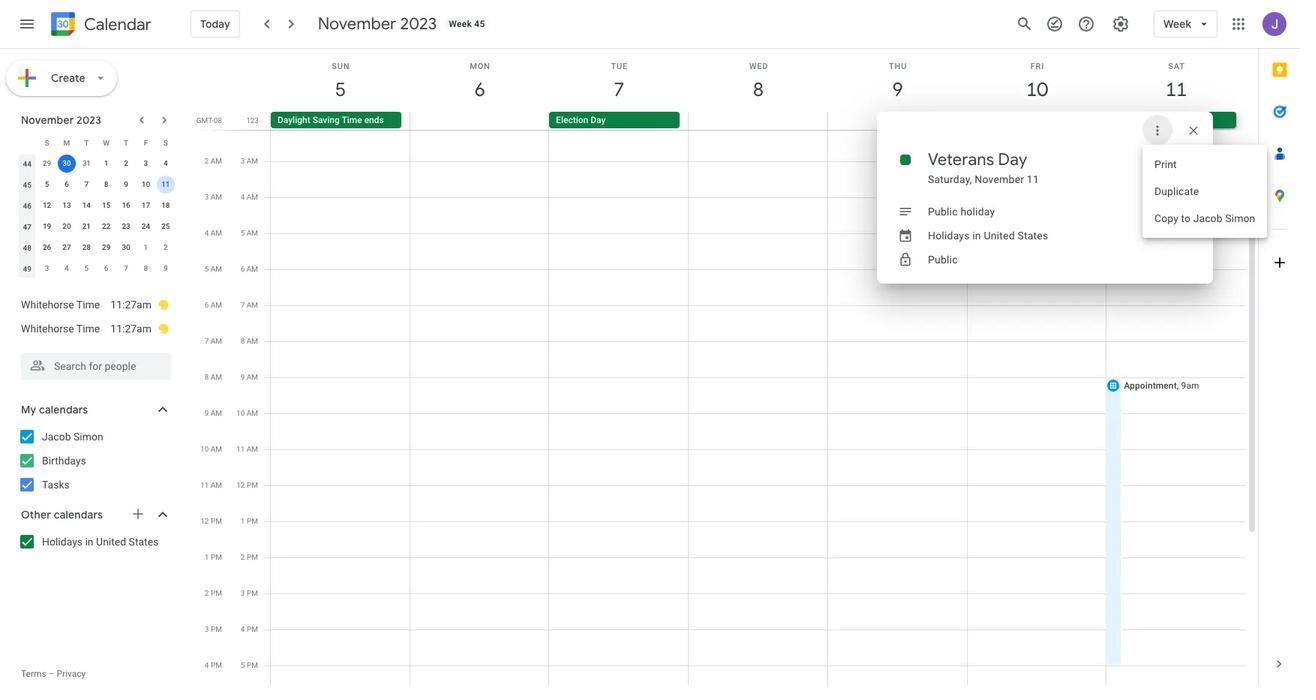 Task type: locate. For each thing, give the bounding box(es) containing it.
december 4 element
[[58, 260, 76, 278]]

menu containing print
[[1143, 145, 1268, 238]]

november down veterans day heading
[[975, 173, 1024, 185]]

public
[[928, 206, 958, 218], [928, 254, 958, 266]]

1 horizontal spatial 3 am
[[241, 157, 258, 165]]

add other calendars image
[[131, 507, 146, 522]]

tasks
[[42, 479, 70, 491]]

saturday,
[[928, 173, 972, 185]]

december 8 element
[[137, 260, 155, 278]]

public for public holiday
[[928, 206, 958, 218]]

calendars down the tasks
[[54, 508, 103, 522]]

9am
[[1182, 380, 1200, 391]]

column header
[[17, 132, 37, 153]]

calendars
[[39, 403, 88, 416], [54, 508, 103, 522]]

0 vertical spatial calendars
[[39, 403, 88, 416]]

1 horizontal spatial holidays
[[928, 230, 970, 242]]

30 left the '31'
[[62, 159, 71, 167]]

holidays down public holiday
[[928, 230, 970, 242]]

week inside week dropdown button
[[1164, 17, 1192, 31]]

1 horizontal spatial 10 am
[[236, 409, 258, 417]]

1 vertical spatial in
[[85, 536, 94, 548]]

1 vertical spatial whitehorse
[[21, 323, 74, 335]]

21 element
[[78, 218, 96, 236]]

0 vertical spatial united
[[984, 230, 1015, 242]]

holidays in united states down holiday
[[928, 230, 1049, 242]]

time for first list item from the bottom
[[76, 323, 100, 335]]

holidays in united states
[[928, 230, 1049, 242], [42, 536, 159, 548]]

9
[[892, 77, 902, 102], [124, 180, 128, 188], [164, 264, 168, 272], [241, 373, 245, 381], [205, 409, 209, 417]]

my calendars
[[21, 403, 88, 416]]

1 whitehorse from the top
[[21, 299, 74, 311]]

1 vertical spatial states
[[129, 536, 159, 548]]

in down other calendars dropdown button
[[85, 536, 94, 548]]

1 horizontal spatial 4 pm
[[241, 625, 258, 633]]

0 vertical spatial 4 pm
[[241, 625, 258, 633]]

1 horizontal spatial week
[[1164, 17, 1192, 31]]

0 horizontal spatial 6 am
[[205, 301, 222, 309]]

calendars up jacob simon
[[39, 403, 88, 416]]

jacob right to on the top right of the page
[[1194, 212, 1223, 224]]

november up m
[[21, 113, 74, 127]]

2 list item from the top
[[21, 317, 170, 341]]

18
[[161, 201, 170, 209]]

in down holiday
[[973, 230, 981, 242]]

row containing 3
[[17, 258, 176, 279]]

0 vertical spatial veterans
[[1113, 115, 1149, 125]]

1 vertical spatial 7 am
[[205, 337, 222, 345]]

1 horizontal spatial 1 pm
[[241, 517, 258, 525]]

1 vertical spatial holidays
[[42, 536, 83, 548]]

fri
[[1031, 62, 1045, 71]]

1 vertical spatial time
[[76, 299, 100, 311]]

3
[[241, 157, 245, 165], [144, 159, 148, 167], [205, 193, 209, 201], [45, 264, 49, 272], [241, 589, 245, 597], [205, 625, 209, 633]]

16
[[122, 201, 130, 209]]

grid
[[192, 49, 1258, 685]]

22 element
[[97, 218, 115, 236]]

7 inside tue 7
[[613, 77, 624, 102]]

1 vertical spatial simon
[[74, 431, 103, 443]]

3 pm
[[241, 589, 258, 597], [205, 625, 222, 633]]

jacob simon
[[42, 431, 103, 443]]

1 vertical spatial calendars
[[54, 508, 103, 522]]

7 link
[[602, 73, 637, 107]]

30 for 30 element
[[122, 243, 130, 251]]

7 am
[[241, 301, 258, 309], [205, 337, 222, 345]]

t right w
[[124, 138, 128, 147]]

november 2023 up sun
[[318, 14, 437, 35]]

29 left october 30, today element
[[43, 159, 51, 167]]

2 t from the left
[[124, 138, 128, 147]]

0 vertical spatial time
[[342, 115, 362, 125]]

s left m
[[45, 138, 49, 147]]

45 up 46
[[23, 180, 31, 189]]

1 vertical spatial 30
[[122, 243, 130, 251]]

0 vertical spatial states
[[1018, 230, 1049, 242]]

1 vertical spatial 9 am
[[205, 409, 222, 417]]

2
[[205, 157, 209, 165], [124, 159, 128, 167], [164, 243, 168, 251], [241, 553, 245, 561], [205, 589, 209, 597]]

whitehorse time for second list item from the bottom
[[21, 299, 100, 311]]

6 am
[[241, 265, 258, 273], [205, 301, 222, 309]]

whitehorse time
[[21, 299, 100, 311], [21, 323, 100, 335]]

pm
[[247, 481, 258, 489], [211, 517, 222, 525], [247, 517, 258, 525], [211, 553, 222, 561], [247, 553, 258, 561], [211, 589, 222, 597], [247, 589, 258, 597], [211, 625, 222, 633], [247, 625, 258, 633], [211, 661, 222, 669], [247, 661, 258, 669]]

0 horizontal spatial states
[[129, 536, 159, 548]]

november
[[318, 14, 396, 35], [21, 113, 74, 127], [975, 173, 1024, 185]]

other
[[21, 508, 51, 522]]

1 horizontal spatial 9 am
[[241, 373, 258, 381]]

main drawer image
[[18, 15, 36, 33]]

list item up the search for people text box
[[21, 317, 170, 341]]

7
[[613, 77, 624, 102], [84, 180, 89, 188], [124, 264, 128, 272], [241, 301, 245, 309], [205, 337, 209, 345]]

november up sun
[[318, 14, 396, 35]]

0 horizontal spatial 45
[[23, 180, 31, 189]]

0 vertical spatial public
[[928, 206, 958, 218]]

24
[[142, 222, 150, 230]]

0 horizontal spatial 3 pm
[[205, 625, 222, 633]]

public down saturday,
[[928, 206, 958, 218]]

1 vertical spatial november
[[21, 113, 74, 127]]

veterans inside veterans day saturday, november 11
[[928, 149, 994, 170]]

cell
[[271, 53, 410, 685], [410, 53, 550, 685], [550, 53, 689, 685], [689, 53, 828, 685], [828, 53, 968, 685], [968, 53, 1107, 685], [1106, 53, 1246, 685], [410, 112, 549, 130], [689, 112, 828, 130], [828, 112, 967, 130]]

1 horizontal spatial 6 am
[[241, 265, 258, 273]]

0 horizontal spatial 1 pm
[[205, 553, 222, 561]]

18 element
[[157, 197, 175, 215]]

1 horizontal spatial 2 pm
[[241, 553, 258, 561]]

1 vertical spatial 11:27am
[[111, 323, 152, 335]]

daylight saving time ends
[[278, 115, 384, 125]]

0 horizontal spatial 2023
[[77, 113, 101, 127]]

0 vertical spatial 1 pm
[[241, 517, 258, 525]]

week for week
[[1164, 17, 1192, 31]]

list item
[[21, 293, 170, 317], [21, 317, 170, 341]]

menu
[[1143, 145, 1268, 238]]

december 1 element
[[137, 239, 155, 257]]

2 vertical spatial 12
[[201, 517, 209, 525]]

30 inside cell
[[62, 159, 71, 167]]

1 horizontal spatial 29
[[102, 243, 111, 251]]

list item down december 5 element
[[21, 293, 170, 317]]

day inside veterans day saturday, november 11
[[998, 149, 1028, 170]]

row group containing 29
[[17, 153, 176, 279]]

holidays down "other calendars" at the left bottom
[[42, 536, 83, 548]]

november inside veterans day saturday, november 11
[[975, 173, 1024, 185]]

4 pm up 5 pm
[[241, 625, 258, 633]]

3 am down the 2 am
[[205, 193, 222, 201]]

s
[[45, 138, 49, 147], [163, 138, 168, 147]]

time up the search for people text box
[[76, 323, 100, 335]]

0 vertical spatial 3 pm
[[241, 589, 258, 597]]

0 vertical spatial 12 pm
[[237, 481, 258, 489]]

2023 left week 45
[[400, 14, 437, 35]]

0 horizontal spatial simon
[[74, 431, 103, 443]]

47
[[23, 222, 31, 231]]

1 vertical spatial 12 pm
[[201, 517, 222, 525]]

12 pm
[[237, 481, 258, 489], [201, 517, 222, 525]]

whitehorse time up the search for people text box
[[21, 323, 100, 335]]

0 vertical spatial whitehorse
[[21, 299, 74, 311]]

11 link
[[1159, 73, 1194, 107]]

sun 5
[[332, 62, 350, 102]]

tue 7
[[611, 62, 628, 102]]

row containing 19
[[17, 216, 176, 237]]

0 horizontal spatial holidays
[[42, 536, 83, 548]]

december 2 element
[[157, 239, 175, 257]]

3 am
[[241, 157, 258, 165], [205, 193, 222, 201]]

2 public from the top
[[928, 254, 958, 266]]

12 element
[[38, 197, 56, 215]]

1 vertical spatial holidays in united states
[[42, 536, 159, 548]]

simon right to on the top right of the page
[[1226, 212, 1256, 224]]

public down public holiday
[[928, 254, 958, 266]]

simon down my calendars dropdown button
[[74, 431, 103, 443]]

8 inside the wed 8
[[752, 77, 763, 102]]

9 am
[[241, 373, 258, 381], [205, 409, 222, 417]]

my calendars list
[[3, 425, 186, 497]]

2 whitehorse time from the top
[[21, 323, 100, 335]]

0 vertical spatial 30
[[62, 159, 71, 167]]

1 horizontal spatial t
[[124, 138, 128, 147]]

30 left december 1 element
[[122, 243, 130, 251]]

2 horizontal spatial november
[[975, 173, 1024, 185]]

fri 10
[[1026, 62, 1047, 102]]

10 am
[[236, 409, 258, 417], [200, 445, 222, 453]]

0 horizontal spatial 9 am
[[205, 409, 222, 417]]

jacob up birthdays
[[42, 431, 71, 443]]

1 vertical spatial 10 am
[[200, 445, 222, 453]]

november 2023 up m
[[21, 113, 101, 127]]

s right f
[[163, 138, 168, 147]]

1 horizontal spatial 7 am
[[241, 301, 258, 309]]

30 element
[[117, 239, 135, 257]]

row containing 12
[[17, 195, 176, 216]]

1 vertical spatial 11 am
[[200, 481, 222, 489]]

29
[[43, 159, 51, 167], [102, 243, 111, 251]]

24 element
[[137, 218, 155, 236]]

row containing daylight saving time ends
[[264, 112, 1258, 130]]

time left ends
[[342, 115, 362, 125]]

column header inside november 2023 grid
[[17, 132, 37, 153]]

0 horizontal spatial 7 am
[[205, 337, 222, 345]]

13 element
[[58, 197, 76, 215]]

week up mon
[[449, 19, 472, 29]]

30 cell
[[57, 153, 77, 174]]

t
[[84, 138, 89, 147], [124, 138, 128, 147]]

2023 up the '31'
[[77, 113, 101, 127]]

None search field
[[0, 347, 186, 380]]

0 horizontal spatial 12
[[43, 201, 51, 209]]

0 vertical spatial 11 am
[[236, 445, 258, 453]]

10 element
[[137, 176, 155, 194]]

1 vertical spatial 3 am
[[205, 193, 222, 201]]

11 am
[[236, 445, 258, 453], [200, 481, 222, 489]]

united down holiday
[[984, 230, 1015, 242]]

other calendars button
[[3, 503, 186, 527]]

5 pm
[[241, 661, 258, 669]]

1 pm
[[241, 517, 258, 525], [205, 553, 222, 561]]

1 vertical spatial 2023
[[77, 113, 101, 127]]

45 inside row
[[23, 180, 31, 189]]

0 horizontal spatial t
[[84, 138, 89, 147]]

0 horizontal spatial week
[[449, 19, 472, 29]]

4 pm
[[241, 625, 258, 633], [205, 661, 222, 669]]

0 horizontal spatial s
[[45, 138, 49, 147]]

0 horizontal spatial 10 am
[[200, 445, 222, 453]]

2023
[[400, 14, 437, 35], [77, 113, 101, 127]]

settings menu image
[[1112, 15, 1130, 33]]

11:27am down december 7 element
[[111, 299, 152, 311]]

whitehorse
[[21, 299, 74, 311], [21, 323, 74, 335]]

united down other calendars dropdown button
[[96, 536, 126, 548]]

1 vertical spatial united
[[96, 536, 126, 548]]

11 cell
[[156, 174, 176, 195]]

23 element
[[117, 218, 135, 236]]

row containing 26
[[17, 237, 176, 258]]

today button
[[191, 6, 240, 42]]

whitehorse time down december 4 element
[[21, 299, 100, 311]]

0 vertical spatial 7 am
[[241, 301, 258, 309]]

6 inside mon 6
[[474, 77, 484, 102]]

0 vertical spatial simon
[[1226, 212, 1256, 224]]

11:27am up the search for people text box
[[111, 323, 152, 335]]

26
[[43, 243, 51, 251]]

veterans inside button
[[1113, 115, 1149, 125]]

1 vertical spatial 6 am
[[205, 301, 222, 309]]

4 pm left 5 pm
[[205, 661, 222, 669]]

in
[[973, 230, 981, 242], [85, 536, 94, 548]]

1 vertical spatial 2 pm
[[205, 589, 222, 597]]

,
[[1177, 380, 1179, 391]]

week up sat
[[1164, 17, 1192, 31]]

1 s from the left
[[45, 138, 49, 147]]

10 inside row
[[142, 180, 150, 188]]

list
[[6, 287, 183, 347]]

time
[[342, 115, 362, 125], [76, 299, 100, 311], [76, 323, 100, 335]]

grid containing 5
[[192, 49, 1258, 685]]

10
[[1026, 77, 1047, 102], [142, 180, 150, 188], [236, 409, 245, 417], [200, 445, 209, 453]]

1 public from the top
[[928, 206, 958, 218]]

11 element
[[157, 176, 175, 194]]

1 whitehorse time from the top
[[21, 299, 100, 311]]

w
[[103, 138, 110, 147]]

31
[[82, 159, 91, 167]]

0 vertical spatial 2 pm
[[241, 553, 258, 561]]

copy
[[1155, 212, 1179, 224]]

0 horizontal spatial 4 am
[[205, 229, 222, 237]]

29 right 28
[[102, 243, 111, 251]]

25
[[161, 222, 170, 230]]

row group
[[17, 153, 176, 279]]

1 vertical spatial jacob
[[42, 431, 71, 443]]

1 horizontal spatial 5 am
[[241, 229, 258, 237]]

calendars for other calendars
[[54, 508, 103, 522]]

0 vertical spatial 3 am
[[241, 157, 258, 165]]

30 for october 30, today element
[[62, 159, 71, 167]]

17
[[142, 201, 150, 209]]

1 vertical spatial 5 am
[[205, 265, 222, 273]]

simon inside my calendars list
[[74, 431, 103, 443]]

holidays in united states down other calendars dropdown button
[[42, 536, 159, 548]]

1 horizontal spatial holidays in united states
[[928, 230, 1049, 242]]

cell containing appointment
[[1106, 53, 1246, 685]]

time down december 5 element
[[76, 299, 100, 311]]

1 horizontal spatial jacob
[[1194, 212, 1223, 224]]

11 inside cell
[[161, 180, 170, 188]]

45 up mon
[[475, 19, 485, 29]]

5 link
[[323, 73, 358, 107]]

1 horizontal spatial s
[[163, 138, 168, 147]]

3 am right the 2 am
[[241, 157, 258, 165]]

27 element
[[58, 239, 76, 257]]

t right m
[[84, 138, 89, 147]]

november 2023
[[318, 14, 437, 35], [21, 113, 101, 127]]

holiday
[[961, 206, 995, 218]]

4 am
[[241, 193, 258, 201], [205, 229, 222, 237]]

tab list
[[1259, 49, 1300, 643]]

5 am
[[241, 229, 258, 237], [205, 265, 222, 273]]

1 horizontal spatial veterans
[[1113, 115, 1149, 125]]

thu 9
[[889, 62, 907, 102]]

1 horizontal spatial states
[[1018, 230, 1049, 242]]

1 vertical spatial 4 am
[[205, 229, 222, 237]]

0 horizontal spatial day
[[591, 115, 606, 125]]

11
[[1165, 77, 1186, 102], [1027, 173, 1039, 185], [161, 180, 170, 188], [236, 445, 245, 453], [200, 481, 209, 489]]

0 vertical spatial holidays in united states
[[928, 230, 1049, 242]]

0 vertical spatial 29
[[43, 159, 51, 167]]

day for veterans day saturday, november 11
[[998, 149, 1028, 170]]

0 horizontal spatial 30
[[62, 159, 71, 167]]

1 vertical spatial 1 pm
[[205, 553, 222, 561]]

0 horizontal spatial november 2023
[[21, 113, 101, 127]]

row
[[264, 53, 1246, 685], [264, 112, 1258, 130], [17, 132, 176, 153], [17, 153, 176, 174], [17, 174, 176, 195], [17, 195, 176, 216], [17, 216, 176, 237], [17, 237, 176, 258], [17, 258, 176, 279]]

0 vertical spatial 11:27am
[[111, 299, 152, 311]]



Task type: vqa. For each thing, say whether or not it's contained in the screenshot.
left the Add calendar
no



Task type: describe. For each thing, give the bounding box(es) containing it.
46
[[23, 201, 31, 210]]

21
[[82, 222, 91, 230]]

17 element
[[137, 197, 155, 215]]

m
[[63, 138, 70, 147]]

day for election day
[[591, 115, 606, 125]]

appointment , 9am
[[1124, 380, 1200, 391]]

0 horizontal spatial 4 pm
[[205, 661, 222, 669]]

0 horizontal spatial 5 am
[[205, 265, 222, 273]]

wed 8
[[749, 62, 769, 102]]

26 element
[[38, 239, 56, 257]]

terms
[[21, 669, 46, 679]]

0 horizontal spatial november
[[21, 113, 74, 127]]

1 11:27am from the top
[[111, 299, 152, 311]]

to
[[1181, 212, 1191, 224]]

terms – privacy
[[21, 669, 86, 679]]

calendar heading
[[81, 14, 151, 35]]

december 6 element
[[97, 260, 115, 278]]

sat 11
[[1165, 62, 1186, 102]]

0 horizontal spatial 3 am
[[205, 193, 222, 201]]

0 horizontal spatial united
[[96, 536, 126, 548]]

print
[[1155, 158, 1177, 170]]

election day
[[556, 115, 606, 125]]

1 horizontal spatial 12
[[201, 517, 209, 525]]

december 5 element
[[78, 260, 96, 278]]

123
[[246, 116, 259, 125]]

wed
[[749, 62, 769, 71]]

veterans day
[[1113, 115, 1166, 125]]

week for week 45
[[449, 19, 472, 29]]

sat
[[1169, 62, 1185, 71]]

11 inside veterans day saturday, november 11
[[1027, 173, 1039, 185]]

row group inside november 2023 grid
[[17, 153, 176, 279]]

44
[[23, 159, 31, 168]]

5 inside sun 5
[[334, 77, 345, 102]]

1 vertical spatial 12
[[237, 481, 245, 489]]

49
[[23, 265, 31, 273]]

25 element
[[157, 218, 175, 236]]

december 7 element
[[117, 260, 135, 278]]

simon inside menu
[[1226, 212, 1256, 224]]

0 horizontal spatial 11 am
[[200, 481, 222, 489]]

thu
[[889, 62, 907, 71]]

0 vertical spatial 2023
[[400, 14, 437, 35]]

tue
[[611, 62, 628, 71]]

create
[[51, 71, 85, 85]]

public holiday
[[928, 206, 995, 218]]

october 31 element
[[78, 155, 96, 173]]

public for public
[[928, 254, 958, 266]]

other calendars
[[21, 508, 103, 522]]

december 9 element
[[157, 260, 175, 278]]

0 horizontal spatial 2 pm
[[205, 589, 222, 597]]

gmt-
[[196, 116, 214, 125]]

veterans for veterans day saturday, november 11
[[928, 149, 994, 170]]

0 vertical spatial holidays
[[928, 230, 970, 242]]

jacob inside menu
[[1194, 212, 1223, 224]]

1 horizontal spatial in
[[973, 230, 981, 242]]

0 horizontal spatial holidays in united states
[[42, 536, 159, 548]]

row containing appointment
[[264, 53, 1246, 685]]

20
[[62, 222, 71, 230]]

27
[[62, 243, 71, 251]]

0 vertical spatial november
[[318, 14, 396, 35]]

ends
[[364, 115, 384, 125]]

0 vertical spatial 9 am
[[241, 373, 258, 381]]

row containing 5
[[17, 174, 176, 195]]

2 11:27am from the top
[[111, 323, 152, 335]]

19
[[43, 222, 51, 230]]

daylight
[[278, 115, 310, 125]]

1 list item from the top
[[21, 293, 170, 317]]

election
[[556, 115, 588, 125]]

veterans day button
[[1106, 112, 1237, 128]]

time for second list item from the bottom
[[76, 299, 100, 311]]

1 t from the left
[[84, 138, 89, 147]]

12 inside november 2023 grid
[[43, 201, 51, 209]]

15
[[102, 201, 111, 209]]

0 horizontal spatial 12 pm
[[201, 517, 222, 525]]

22
[[102, 222, 111, 230]]

week button
[[1154, 6, 1218, 42]]

1 horizontal spatial november 2023
[[318, 14, 437, 35]]

0 vertical spatial 10 am
[[236, 409, 258, 417]]

23
[[122, 222, 130, 230]]

9 link
[[881, 73, 915, 107]]

create button
[[6, 60, 117, 96]]

birthdays
[[42, 455, 86, 467]]

08
[[214, 116, 222, 125]]

f
[[144, 138, 148, 147]]

19 element
[[38, 218, 56, 236]]

my
[[21, 403, 36, 416]]

9 inside thu 9
[[892, 77, 902, 102]]

row containing s
[[17, 132, 176, 153]]

0 vertical spatial 8 am
[[241, 337, 258, 345]]

appointment
[[1124, 380, 1177, 391]]

veterans day heading
[[928, 149, 1028, 170]]

privacy
[[57, 669, 86, 679]]

48
[[23, 243, 31, 252]]

0 vertical spatial 5 am
[[241, 229, 258, 237]]

0 horizontal spatial 8 am
[[205, 373, 222, 381]]

–
[[49, 669, 54, 679]]

mon 6
[[470, 62, 491, 102]]

sun
[[332, 62, 350, 71]]

gmt-08
[[196, 116, 222, 125]]

1 horizontal spatial united
[[984, 230, 1015, 242]]

28
[[82, 243, 91, 251]]

calendar element
[[48, 9, 151, 42]]

0 horizontal spatial in
[[85, 536, 94, 548]]

14 element
[[78, 197, 96, 215]]

election day button
[[549, 112, 680, 128]]

saving
[[313, 115, 340, 125]]

my calendars button
[[3, 398, 186, 422]]

october 30, today element
[[58, 155, 76, 173]]

2 whitehorse from the top
[[21, 323, 74, 335]]

6 link
[[463, 73, 497, 107]]

0 vertical spatial 6 am
[[241, 265, 258, 273]]

week 45
[[449, 19, 485, 29]]

mon
[[470, 62, 491, 71]]

october 29 element
[[38, 155, 56, 173]]

terms link
[[21, 669, 46, 679]]

row containing 29
[[17, 153, 176, 174]]

calendar
[[84, 14, 151, 35]]

day for veterans day
[[1151, 115, 1166, 125]]

29 element
[[97, 239, 115, 257]]

december 3 element
[[38, 260, 56, 278]]

16 element
[[117, 197, 135, 215]]

1 horizontal spatial 4 am
[[241, 193, 258, 201]]

29 for october 29 element
[[43, 159, 51, 167]]

jacob inside my calendars list
[[42, 431, 71, 443]]

time inside button
[[342, 115, 362, 125]]

8 link
[[741, 73, 776, 107]]

today
[[200, 17, 230, 31]]

15 element
[[97, 197, 115, 215]]

2 am
[[205, 157, 222, 165]]

1 vertical spatial 3 pm
[[205, 625, 222, 633]]

1 horizontal spatial 45
[[475, 19, 485, 29]]

copy to jacob simon
[[1155, 212, 1256, 224]]

calendars for my calendars
[[39, 403, 88, 416]]

duplicate
[[1155, 185, 1199, 197]]

29 for 29 element
[[102, 243, 111, 251]]

veterans day saturday, november 11
[[928, 149, 1039, 185]]

14
[[82, 201, 91, 209]]

1 horizontal spatial 11 am
[[236, 445, 258, 453]]

13
[[62, 201, 71, 209]]

november 2023 grid
[[14, 132, 176, 279]]

Search for people text field
[[30, 353, 162, 380]]

20 element
[[58, 218, 76, 236]]

list containing whitehorse time
[[6, 287, 183, 347]]

28 element
[[78, 239, 96, 257]]

privacy link
[[57, 669, 86, 679]]

daylight saving time ends button
[[271, 112, 401, 128]]

2 s from the left
[[163, 138, 168, 147]]

10 link
[[1020, 73, 1055, 107]]

whitehorse time for first list item from the bottom
[[21, 323, 100, 335]]

1 horizontal spatial 3 pm
[[241, 589, 258, 597]]

veterans for veterans day
[[1113, 115, 1149, 125]]



